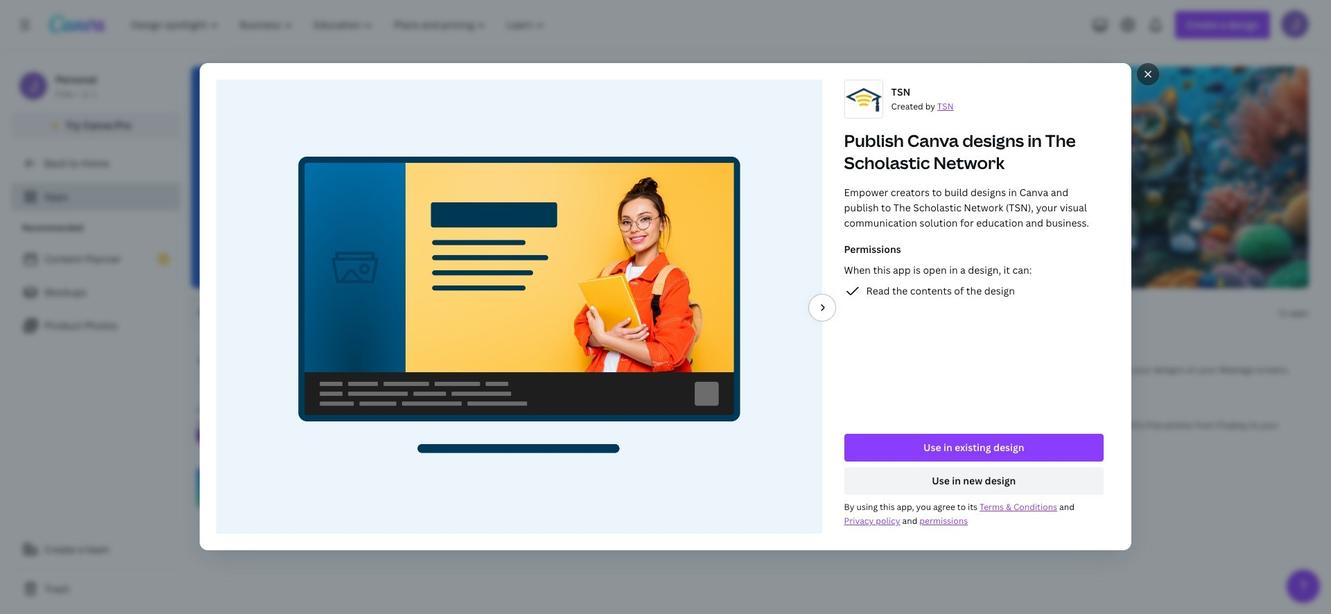 Task type: locate. For each thing, give the bounding box(es) containing it.
Input field to search for apps search field
[[219, 300, 413, 327]]

list
[[11, 246, 180, 340]]

top level navigation element
[[122, 11, 557, 39]]



Task type: describe. For each thing, give the bounding box(es) containing it.
an image with a cursor next to a text box containing the prompt "a cat going scuba diving" to generate an image. the generated image of a cat doing scuba diving is behind the text box. image
[[915, 67, 1310, 289]]



Task type: vqa. For each thing, say whether or not it's contained in the screenshot.
An image with a cursor next to a text box containing the prompt "A cat going scuba diving" to generate an image. The generated image of a cat doing scuba diving is behind the text box.
yes



